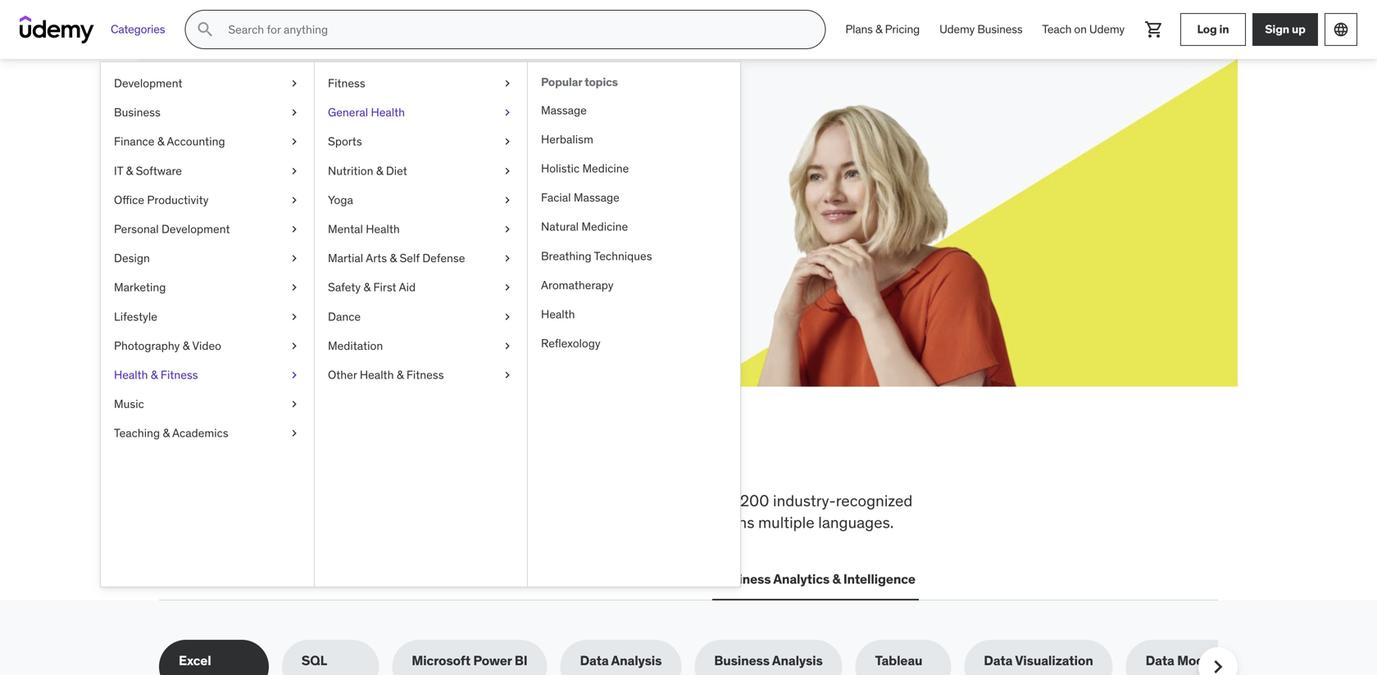Task type: locate. For each thing, give the bounding box(es) containing it.
xsmall image left reflexology
[[501, 338, 514, 354]]

1 vertical spatial massage
[[574, 190, 620, 205]]

xsmall image inside the teaching & academics link
[[288, 426, 301, 442]]

& right finance
[[157, 134, 164, 149]]

1 vertical spatial your
[[265, 171, 290, 188]]

2 udemy from the left
[[1089, 22, 1125, 37]]

xsmall image inside sports link
[[501, 134, 514, 150]]

plans & pricing link
[[836, 10, 930, 49]]

xsmall image for meditation
[[501, 338, 514, 354]]

power
[[473, 653, 512, 669]]

xsmall image inside the "development" link
[[288, 75, 301, 91]]

personal development link
[[101, 215, 314, 244]]

xsmall image for health & fitness
[[288, 367, 301, 383]]

xsmall image inside the other health & fitness 'link'
[[501, 367, 514, 383]]

xsmall image inside photography & video link
[[288, 338, 301, 354]]

excel
[[179, 653, 211, 669]]

safety & first aid
[[328, 280, 416, 295]]

nutrition & diet
[[328, 163, 407, 178]]

business
[[977, 22, 1023, 37], [114, 105, 160, 120], [715, 571, 771, 588], [714, 653, 770, 669]]

data inside button
[[499, 571, 527, 588]]

academics
[[172, 426, 228, 441]]

business for business analysis
[[714, 653, 770, 669]]

breathing
[[541, 249, 592, 263]]

holistic
[[541, 161, 580, 176]]

your up through
[[265, 171, 290, 188]]

video
[[192, 338, 221, 353]]

health up reflexology
[[541, 307, 575, 322]]

& right analytics
[[832, 571, 841, 588]]

1 horizontal spatial udemy
[[1089, 22, 1125, 37]]

& for diet
[[376, 163, 383, 178]]

certifications
[[308, 571, 391, 588]]

xsmall image inside mental health link
[[501, 221, 514, 237]]

1 udemy from the left
[[940, 22, 975, 37]]

business inside topic filters element
[[714, 653, 770, 669]]

development right web
[[193, 571, 275, 588]]

health up arts
[[366, 222, 400, 236]]

health right general
[[371, 105, 405, 120]]

intelligence
[[843, 571, 916, 588]]

our
[[257, 513, 280, 533]]

plans & pricing
[[845, 22, 920, 37]]

& left "video"
[[183, 338, 190, 353]]

submit search image
[[195, 20, 215, 39]]

over
[[707, 491, 736, 511]]

massage
[[541, 103, 587, 117], [574, 190, 620, 205]]

data left visualization on the right of the page
[[984, 653, 1013, 669]]

& down photography
[[151, 368, 158, 382]]

0 horizontal spatial fitness
[[161, 368, 198, 382]]

15.
[[337, 189, 352, 206]]

business analytics & intelligence button
[[712, 560, 919, 599]]

xsmall image right at
[[501, 163, 514, 179]]

analysis for data analysis
[[611, 653, 662, 669]]

xsmall image for it & software
[[288, 163, 301, 179]]

udemy
[[940, 22, 975, 37], [1089, 22, 1125, 37]]

0 vertical spatial medicine
[[582, 161, 629, 176]]

web development button
[[159, 560, 278, 599]]

xsmall image inside music link
[[288, 396, 301, 412]]

for
[[296, 130, 335, 164], [684, 491, 703, 511]]

yoga
[[328, 193, 353, 207]]

for up potential
[[296, 130, 335, 164]]

0 horizontal spatial udemy
[[940, 22, 975, 37]]

all the skills you need in one place
[[159, 437, 705, 480]]

1 horizontal spatial analysis
[[772, 653, 823, 669]]

0 horizontal spatial in
[[516, 437, 548, 480]]

office productivity
[[114, 193, 209, 207]]

health & fitness link
[[101, 361, 314, 390]]

medicine up the facial massage
[[582, 161, 629, 176]]

facial
[[541, 190, 571, 205]]

& for accounting
[[157, 134, 164, 149]]

xsmall image for yoga
[[501, 192, 514, 208]]

analysis for business analysis
[[772, 653, 823, 669]]

& up office
[[126, 163, 133, 178]]

xsmall image up just
[[501, 134, 514, 150]]

xsmall image inside martial arts & self defense link
[[501, 250, 514, 267]]

xsmall image for finance & accounting
[[288, 134, 301, 150]]

1 vertical spatial skills
[[351, 491, 386, 511]]

0 horizontal spatial for
[[296, 130, 335, 164]]

1 vertical spatial for
[[684, 491, 703, 511]]

finance
[[114, 134, 154, 149]]

xsmall image for photography & video
[[288, 338, 301, 354]]

1 vertical spatial in
[[516, 437, 548, 480]]

& inside 'link'
[[397, 368, 404, 382]]

2 vertical spatial development
[[193, 571, 275, 588]]

& left diet
[[376, 163, 383, 178]]

xsmall image for marketing
[[288, 280, 301, 296]]

& left first
[[364, 280, 371, 295]]

pricing
[[885, 22, 920, 37]]

data left science
[[499, 571, 527, 588]]

data right bi
[[580, 653, 609, 669]]

teaching & academics
[[114, 426, 228, 441]]

natural medicine
[[541, 219, 628, 234]]

medicine up the breathing techniques
[[582, 219, 628, 234]]

massage down holistic medicine
[[574, 190, 620, 205]]

massage inside facial massage link
[[574, 190, 620, 205]]

1 vertical spatial medicine
[[582, 219, 628, 234]]

business inside button
[[715, 571, 771, 588]]

0 vertical spatial in
[[1219, 22, 1229, 37]]

leadership button
[[408, 560, 482, 599]]

1 vertical spatial it
[[294, 571, 305, 588]]

development down office productivity link in the left top of the page
[[161, 222, 230, 236]]

general health link
[[315, 98, 527, 127]]

in inside "link"
[[1219, 22, 1229, 37]]

fitness down meditation link
[[406, 368, 444, 382]]

place
[[619, 437, 705, 480]]

0 horizontal spatial analysis
[[611, 653, 662, 669]]

sign
[[1265, 22, 1289, 37]]

& right the plans
[[875, 22, 882, 37]]

xsmall image inside yoga link
[[501, 192, 514, 208]]

xsmall image inside office productivity link
[[288, 192, 301, 208]]

Search for anything text field
[[225, 16, 805, 43]]

xsmall image inside nutrition & diet link
[[501, 163, 514, 179]]

your up with
[[340, 130, 399, 164]]

need
[[431, 437, 510, 480]]

massage link
[[528, 96, 740, 125]]

it for it certifications
[[294, 571, 305, 588]]

in right log
[[1219, 22, 1229, 37]]

development down categories dropdown button
[[114, 76, 182, 91]]

fitness down "photography & video"
[[161, 368, 198, 382]]

& right the teaching
[[163, 426, 170, 441]]

xsmall image for dance
[[501, 309, 514, 325]]

mental health
[[328, 222, 400, 236]]

xsmall image inside lifestyle link
[[288, 309, 301, 325]]

rounded
[[438, 513, 496, 533]]

xsmall image inside general health link
[[501, 105, 514, 121]]

dec
[[310, 189, 333, 206]]

development for personal
[[161, 222, 230, 236]]

health right the other
[[360, 368, 394, 382]]

health for other health & fitness
[[360, 368, 394, 382]]

0 horizontal spatial it
[[114, 163, 123, 178]]

all
[[159, 437, 207, 480]]

xsmall image inside business link
[[288, 105, 301, 121]]

it & software link
[[101, 156, 314, 186]]

massage down popular
[[541, 103, 587, 117]]

well-
[[404, 513, 438, 533]]

xsmall image for nutrition & diet
[[501, 163, 514, 179]]

& down meditation link
[[397, 368, 404, 382]]

xsmall image for safety & first aid
[[501, 280, 514, 296]]

xsmall image for personal development
[[288, 221, 301, 237]]

2 horizontal spatial fitness
[[406, 368, 444, 382]]

xsmall image inside meditation link
[[501, 338, 514, 354]]

log in link
[[1180, 13, 1246, 46]]

xsmall image inside finance & accounting link
[[288, 134, 301, 150]]

xsmall image for teaching & academics
[[288, 426, 301, 442]]

1 horizontal spatial for
[[684, 491, 703, 511]]

you
[[366, 437, 425, 480]]

health inside 'link'
[[360, 368, 394, 382]]

xsmall image left meditation
[[288, 338, 301, 354]]

design link
[[101, 244, 314, 273]]

xsmall image
[[501, 134, 514, 150], [288, 163, 301, 179], [501, 163, 514, 179], [501, 221, 514, 237], [501, 280, 514, 296], [288, 338, 301, 354], [501, 338, 514, 354], [288, 367, 301, 383]]

health up music
[[114, 368, 148, 382]]

xsmall image inside marketing link
[[288, 280, 301, 296]]

it left certifications
[[294, 571, 305, 588]]

in up including at the left of page
[[516, 437, 548, 480]]

to
[[389, 491, 403, 511]]

xsmall image down just
[[501, 221, 514, 237]]

medicine for natural medicine
[[582, 219, 628, 234]]

xsmall image
[[288, 75, 301, 91], [501, 75, 514, 91], [288, 105, 301, 121], [501, 105, 514, 121], [288, 134, 301, 150], [288, 192, 301, 208], [501, 192, 514, 208], [288, 221, 301, 237], [288, 250, 301, 267], [501, 250, 514, 267], [288, 280, 301, 296], [288, 309, 301, 325], [501, 309, 514, 325], [501, 367, 514, 383], [288, 396, 301, 412], [288, 426, 301, 442]]

for up and
[[684, 491, 703, 511]]

health
[[371, 105, 405, 120], [366, 222, 400, 236], [541, 307, 575, 322], [114, 368, 148, 382], [360, 368, 394, 382]]

business for business analytics & intelligence
[[715, 571, 771, 588]]

0 vertical spatial your
[[340, 130, 399, 164]]

including
[[523, 491, 587, 511]]

xsmall image inside safety & first aid link
[[501, 280, 514, 296]]

skills up workplace
[[272, 437, 360, 480]]

it up office
[[114, 163, 123, 178]]

xsmall image inside it & software link
[[288, 163, 301, 179]]

data left the modeling
[[1146, 653, 1174, 669]]

xsmall image left the other
[[288, 367, 301, 383]]

skills for your future expand your potential with a course. starting at just $12.99 through dec 15.
[[218, 130, 519, 206]]

herbalism link
[[528, 125, 740, 154]]

expand
[[218, 171, 262, 188]]

business inside 'link'
[[977, 22, 1023, 37]]

diet
[[386, 163, 407, 178]]

1 vertical spatial development
[[161, 222, 230, 236]]

xsmall image inside design link
[[288, 250, 301, 267]]

2 analysis from the left
[[772, 653, 823, 669]]

design
[[114, 251, 150, 266]]

software
[[136, 163, 182, 178]]

aid
[[399, 280, 416, 295]]

xsmall image inside the dance 'link'
[[501, 309, 514, 325]]

music
[[114, 397, 144, 412]]

it inside button
[[294, 571, 305, 588]]

1 horizontal spatial in
[[1219, 22, 1229, 37]]

nutrition
[[328, 163, 373, 178]]

xsmall image inside fitness link
[[501, 75, 514, 91]]

fitness up general
[[328, 76, 365, 91]]

xsmall image inside health & fitness link
[[288, 367, 301, 383]]

udemy right on
[[1089, 22, 1125, 37]]

for inside skills for your future expand your potential with a course. starting at just $12.99 through dec 15.
[[296, 130, 335, 164]]

udemy right pricing
[[940, 22, 975, 37]]

it certifications button
[[291, 560, 395, 599]]

xsmall image inside personal development link
[[288, 221, 301, 237]]

teach
[[1042, 22, 1072, 37]]

1 horizontal spatial it
[[294, 571, 305, 588]]

spans
[[713, 513, 755, 533]]

at
[[483, 171, 495, 188]]

0 vertical spatial it
[[114, 163, 123, 178]]

the
[[213, 437, 266, 480]]

languages.
[[818, 513, 894, 533]]

with
[[349, 171, 374, 188]]

sports
[[328, 134, 362, 149]]

& inside button
[[832, 571, 841, 588]]

data for data analysis
[[580, 653, 609, 669]]

0 vertical spatial for
[[296, 130, 335, 164]]

1 analysis from the left
[[611, 653, 662, 669]]

xsmall image for business
[[288, 105, 301, 121]]

development inside button
[[193, 571, 275, 588]]

data for data science
[[499, 571, 527, 588]]

topics,
[[473, 491, 520, 511]]

& for fitness
[[151, 368, 158, 382]]

xsmall image left aromatherapy
[[501, 280, 514, 296]]

xsmall image up through
[[288, 163, 301, 179]]

skills up supports at the left bottom
[[351, 491, 386, 511]]



Task type: describe. For each thing, give the bounding box(es) containing it.
tableau
[[875, 653, 923, 669]]

other health & fitness link
[[315, 361, 527, 390]]

natural
[[541, 219, 579, 234]]

business link
[[101, 98, 314, 127]]

up
[[1292, 22, 1306, 37]]

log
[[1197, 22, 1217, 37]]

health for mental health
[[366, 222, 400, 236]]

development for web
[[193, 571, 275, 588]]

mental health link
[[315, 215, 527, 244]]

xsmall image for martial arts & self defense
[[501, 250, 514, 267]]

business analysis
[[714, 653, 823, 669]]

for inside covering critical workplace skills to technical topics, including prep content for over 200 industry-recognized certifications, our catalog supports well-rounded professional development and spans multiple languages.
[[684, 491, 703, 511]]

topics
[[585, 75, 618, 89]]

topic filters element
[[159, 640, 1254, 675]]

teach on udemy
[[1042, 22, 1125, 37]]

general
[[328, 105, 368, 120]]

safety & first aid link
[[315, 273, 527, 302]]

& for pricing
[[875, 22, 882, 37]]

data for data modeling
[[1146, 653, 1174, 669]]

skills
[[218, 130, 292, 164]]

xsmall image for office productivity
[[288, 192, 301, 208]]

udemy inside 'link'
[[940, 22, 975, 37]]

teaching & academics link
[[101, 419, 314, 448]]

choose a language image
[[1333, 21, 1349, 38]]

data science button
[[495, 560, 582, 599]]

xsmall image for fitness
[[501, 75, 514, 91]]

facial massage link
[[528, 183, 740, 212]]

xsmall image for other health & fitness
[[501, 367, 514, 383]]

web
[[162, 571, 190, 588]]

accounting
[[167, 134, 225, 149]]

business for business
[[114, 105, 160, 120]]

microsoft
[[412, 653, 471, 669]]

& for first
[[364, 280, 371, 295]]

xsmall image for design
[[288, 250, 301, 267]]

xsmall image for sports
[[501, 134, 514, 150]]

categories button
[[101, 10, 175, 49]]

reflexology
[[541, 336, 601, 351]]

popular topics
[[541, 75, 618, 89]]

200
[[740, 491, 769, 511]]

starting
[[433, 171, 480, 188]]

development link
[[101, 69, 314, 98]]

& for academics
[[163, 426, 170, 441]]

just
[[498, 171, 519, 188]]

herbalism
[[541, 132, 593, 147]]

future
[[404, 130, 484, 164]]

photography & video link
[[101, 331, 314, 361]]

music link
[[101, 390, 314, 419]]

& for software
[[126, 163, 133, 178]]

0 horizontal spatial your
[[265, 171, 290, 188]]

sign up link
[[1253, 13, 1318, 46]]

multiple
[[758, 513, 815, 533]]

covering
[[159, 491, 221, 511]]

it for it & software
[[114, 163, 123, 178]]

meditation
[[328, 338, 383, 353]]

it certifications
[[294, 571, 391, 588]]

arts
[[366, 251, 387, 266]]

bi
[[515, 653, 527, 669]]

fitness link
[[315, 69, 527, 98]]

industry-
[[773, 491, 836, 511]]

martial
[[328, 251, 363, 266]]

health for general health
[[371, 105, 405, 120]]

and
[[684, 513, 710, 533]]

business analytics & intelligence
[[715, 571, 916, 588]]

data modeling
[[1146, 653, 1235, 669]]

mental
[[328, 222, 363, 236]]

& for video
[[183, 338, 190, 353]]

medicine for holistic medicine
[[582, 161, 629, 176]]

safety
[[328, 280, 361, 295]]

xsmall image for general health
[[501, 105, 514, 121]]

office
[[114, 193, 144, 207]]

techniques
[[594, 249, 652, 263]]

facial massage
[[541, 190, 620, 205]]

general health element
[[527, 62, 740, 587]]

0 vertical spatial skills
[[272, 437, 360, 480]]

udemy image
[[20, 16, 94, 43]]

content
[[626, 491, 680, 511]]

dance link
[[315, 302, 527, 331]]

web development
[[162, 571, 275, 588]]

1 horizontal spatial fitness
[[328, 76, 365, 91]]

marketing
[[114, 280, 166, 295]]

personal
[[114, 222, 159, 236]]

& left self
[[390, 251, 397, 266]]

dance
[[328, 309, 361, 324]]

breathing techniques link
[[528, 242, 740, 271]]

xsmall image for mental health
[[501, 221, 514, 237]]

data for data visualization
[[984, 653, 1013, 669]]

catalog
[[284, 513, 335, 533]]

prep
[[591, 491, 623, 511]]

aromatherapy
[[541, 278, 614, 293]]

potential
[[294, 171, 346, 188]]

0 vertical spatial massage
[[541, 103, 587, 117]]

covering critical workplace skills to technical topics, including prep content for over 200 industry-recognized certifications, our catalog supports well-rounded professional development and spans multiple languages.
[[159, 491, 913, 533]]

next image
[[1205, 654, 1231, 675]]

udemy business
[[940, 22, 1023, 37]]

shopping cart with 0 items image
[[1144, 20, 1164, 39]]

data science
[[499, 571, 579, 588]]

it & software
[[114, 163, 182, 178]]

udemy business link
[[930, 10, 1032, 49]]

health & fitness
[[114, 368, 198, 382]]

xsmall image for development
[[288, 75, 301, 91]]

popular
[[541, 75, 582, 89]]

data analysis
[[580, 653, 662, 669]]

other
[[328, 368, 357, 382]]

finance & accounting
[[114, 134, 225, 149]]

development
[[589, 513, 680, 533]]

marketing link
[[101, 273, 314, 302]]

teach on udemy link
[[1032, 10, 1135, 49]]

skills inside covering critical workplace skills to technical topics, including prep content for over 200 industry-recognized certifications, our catalog supports well-rounded professional development and spans multiple languages.
[[351, 491, 386, 511]]

1 horizontal spatial your
[[340, 130, 399, 164]]

xsmall image for music
[[288, 396, 301, 412]]

defense
[[422, 251, 465, 266]]

analytics
[[773, 571, 830, 588]]

0 vertical spatial development
[[114, 76, 182, 91]]

health link
[[528, 300, 740, 329]]

teaching
[[114, 426, 160, 441]]

$12.99
[[218, 189, 258, 206]]

through
[[261, 189, 307, 206]]

xsmall image for lifestyle
[[288, 309, 301, 325]]

lifestyle
[[114, 309, 157, 324]]

fitness inside 'link'
[[406, 368, 444, 382]]

a
[[377, 171, 384, 188]]



Task type: vqa. For each thing, say whether or not it's contained in the screenshot.
business associated with Business Analytics & Intelligence
yes



